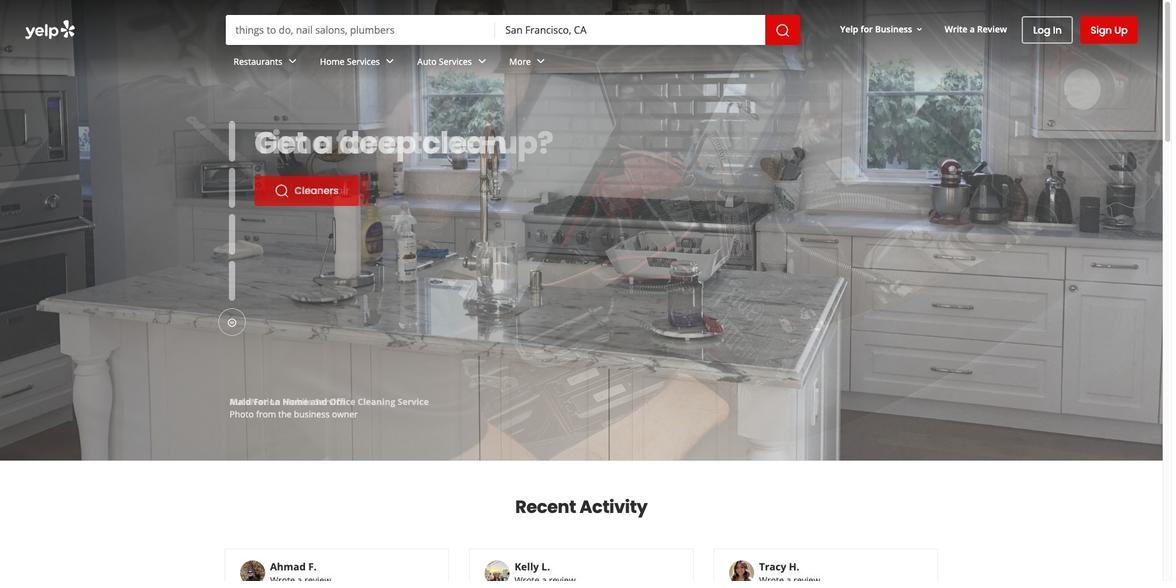 Task type: locate. For each thing, give the bounding box(es) containing it.
24 search v2 image
[[275, 184, 290, 198], [275, 184, 290, 198]]

24 chevron down v2 image
[[285, 54, 300, 69], [383, 54, 398, 69], [475, 54, 490, 69], [534, 54, 549, 69]]

None search field
[[0, 0, 1163, 81], [226, 15, 801, 45], [0, 0, 1163, 81], [226, 15, 801, 45]]

4 24 chevron down v2 image from the left
[[534, 54, 549, 69]]

1 none field from the left
[[226, 15, 496, 45]]

things to do, nail salons, plumbers text field
[[226, 15, 496, 45]]

16 chevron down v2 image
[[915, 24, 925, 34]]

None field
[[226, 15, 496, 45], [496, 15, 766, 45]]

business categories element
[[224, 45, 1138, 81]]

address, neighborhood, city, state or zip text field
[[496, 15, 766, 45]]

2 none field from the left
[[496, 15, 766, 45]]

none field 'things to do, nail salons, plumbers'
[[226, 15, 496, 45]]

photo of tracy h. image
[[730, 560, 755, 581]]

explore recent activity section section
[[215, 461, 949, 581]]

search image
[[776, 23, 791, 38]]



Task type: vqa. For each thing, say whether or not it's contained in the screenshot.
3rd 24 chevron down v2 image from the left
yes



Task type: describe. For each thing, give the bounding box(es) containing it.
1 24 chevron down v2 image from the left
[[285, 54, 300, 69]]

photo of ahmad f. image
[[240, 560, 265, 581]]

3 24 chevron down v2 image from the left
[[475, 54, 490, 69]]

pause slideshow image
[[227, 318, 237, 328]]

none field "address, neighborhood, city, state or zip"
[[496, 15, 766, 45]]

2 24 chevron down v2 image from the left
[[383, 54, 398, 69]]

24 list v2 image
[[275, 218, 290, 233]]

photo of kelly l. image
[[485, 560, 510, 581]]



